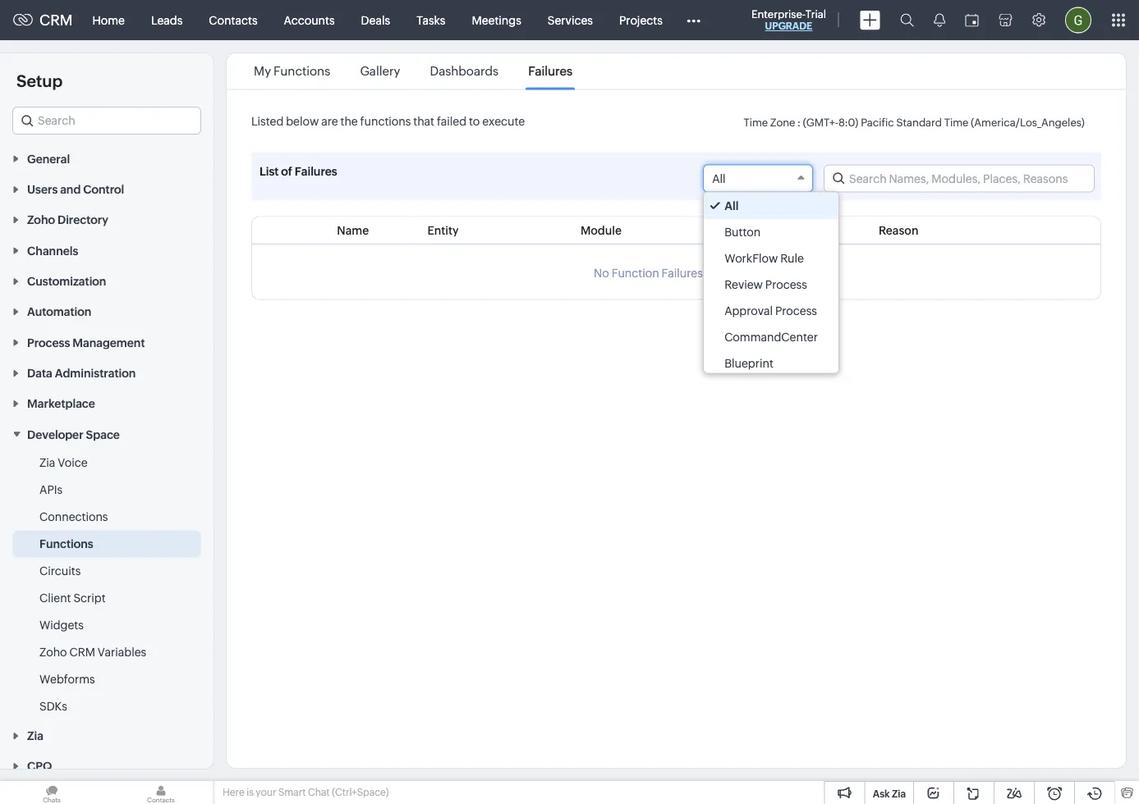 Task type: locate. For each thing, give the bounding box(es) containing it.
connections
[[39, 510, 108, 523]]

list
[[260, 165, 279, 178]]

crm right zoho
[[69, 646, 95, 659]]

review process
[[724, 278, 807, 291]]

projects
[[619, 14, 663, 27]]

process inside option
[[775, 304, 817, 317]]

developer space region
[[0, 450, 214, 721]]

process
[[765, 278, 807, 291], [775, 304, 817, 317]]

approval process option
[[704, 298, 838, 324]]

0 horizontal spatial zia
[[39, 456, 55, 469]]

1 vertical spatial process
[[775, 304, 817, 317]]

my functions
[[254, 64, 330, 78]]

list box
[[704, 193, 838, 377]]

process for review process
[[765, 278, 807, 291]]

all inside all option
[[724, 199, 739, 212]]

process down 'rule'
[[765, 278, 807, 291]]

ask zia
[[873, 789, 906, 800]]

dashboards link
[[427, 64, 501, 78]]

circuits
[[39, 565, 81, 578]]

apis link
[[39, 482, 63, 498]]

deals link
[[348, 0, 403, 40]]

0 horizontal spatial functions
[[39, 537, 93, 551]]

profile image
[[1065, 7, 1091, 33]]

here is your smart chat (ctrl+space)
[[223, 788, 389, 799]]

enterprise-
[[751, 8, 805, 20]]

tasks
[[416, 14, 446, 27]]

module
[[581, 224, 622, 237]]

0 vertical spatial functions
[[274, 64, 330, 78]]

zia inside the developer space region
[[39, 456, 55, 469]]

time down all option
[[768, 224, 795, 237]]

zia right ask
[[892, 789, 906, 800]]

1 vertical spatial all
[[724, 199, 739, 212]]

zoho crm variables link
[[39, 644, 146, 661]]

functions up circuits
[[39, 537, 93, 551]]

contacts
[[209, 14, 257, 27]]

client script link
[[39, 590, 106, 606]]

crm left home link
[[39, 12, 73, 29]]

trial
[[805, 8, 826, 20]]

0 vertical spatial process
[[765, 278, 807, 291]]

projects link
[[606, 0, 676, 40]]

deals
[[361, 14, 390, 27]]

functions link
[[39, 536, 93, 552]]

name
[[337, 224, 369, 237]]

crm
[[39, 12, 73, 29], [69, 646, 95, 659]]

your
[[256, 788, 276, 799]]

1 horizontal spatial functions
[[274, 64, 330, 78]]

0 vertical spatial zia
[[39, 456, 55, 469]]

time left zone in the right top of the page
[[744, 117, 768, 129]]

(ctrl+space)
[[332, 788, 389, 799]]

0 horizontal spatial failures
[[295, 165, 337, 178]]

functions inside the developer space region
[[39, 537, 93, 551]]

reason
[[879, 224, 919, 237]]

profile element
[[1055, 0, 1101, 40]]

review
[[724, 278, 763, 291]]

failures down services link
[[528, 64, 573, 78]]

functions
[[274, 64, 330, 78], [39, 537, 93, 551]]

contacts image
[[109, 782, 213, 805]]

functions inside list
[[274, 64, 330, 78]]

list
[[239, 53, 587, 89]]

process inside "option"
[[765, 278, 807, 291]]

webforms link
[[39, 671, 95, 688]]

widgets link
[[39, 617, 84, 633]]

zia
[[39, 456, 55, 469], [892, 789, 906, 800]]

0 vertical spatial all
[[712, 172, 726, 185]]

zoho
[[39, 646, 67, 659]]

functions right my
[[274, 64, 330, 78]]

widgets
[[39, 619, 84, 632]]

failures right of
[[295, 165, 337, 178]]

blueprint
[[724, 357, 773, 370]]

0 vertical spatial failures
[[528, 64, 573, 78]]

tasks link
[[403, 0, 459, 40]]

approval
[[724, 304, 773, 317]]

is
[[247, 788, 254, 799]]

zia left "voice"
[[39, 456, 55, 469]]

the
[[340, 115, 358, 128]]

process up commandcenter
[[775, 304, 817, 317]]

dashboards
[[430, 64, 499, 78]]

chats image
[[0, 782, 103, 805]]

all
[[712, 172, 726, 185], [724, 199, 739, 212]]

1 vertical spatial functions
[[39, 537, 93, 551]]

time
[[744, 117, 768, 129], [944, 117, 969, 129], [768, 224, 795, 237]]

approval process
[[724, 304, 817, 317]]

1 vertical spatial zia
[[892, 789, 906, 800]]

developer space button
[[0, 419, 214, 450]]

failures
[[528, 64, 573, 78], [295, 165, 337, 178]]

list of failures
[[260, 165, 337, 178]]

1 vertical spatial crm
[[69, 646, 95, 659]]



Task type: describe. For each thing, give the bounding box(es) containing it.
developer
[[27, 428, 83, 441]]

my
[[254, 64, 271, 78]]

functions
[[360, 115, 411, 128]]

sdks
[[39, 700, 67, 713]]

here
[[223, 788, 245, 799]]

workflow rule
[[724, 252, 804, 265]]

1 horizontal spatial failures
[[528, 64, 573, 78]]

smart
[[278, 788, 306, 799]]

enterprise-trial upgrade
[[751, 8, 826, 32]]

contacts link
[[196, 0, 271, 40]]

circuits link
[[39, 563, 81, 579]]

ask
[[873, 789, 890, 800]]

are
[[321, 115, 338, 128]]

my functions link
[[251, 64, 333, 78]]

time right standard
[[944, 117, 969, 129]]

:
[[798, 117, 801, 129]]

calendar image
[[965, 14, 979, 27]]

below
[[286, 115, 319, 128]]

listed below are the functions that failed to execute
[[251, 115, 525, 128]]

workflow rule option
[[704, 245, 838, 271]]

setup
[[16, 71, 63, 90]]

process for approval process
[[775, 304, 817, 317]]

webforms
[[39, 673, 95, 686]]

gallery
[[360, 64, 400, 78]]

0 vertical spatial crm
[[39, 12, 73, 29]]

crm inside the developer space region
[[69, 646, 95, 659]]

variables
[[98, 646, 146, 659]]

accounts
[[284, 14, 335, 27]]

that
[[413, 115, 434, 128]]

all inside all field
[[712, 172, 726, 185]]

1 vertical spatial failures
[[295, 165, 337, 178]]

client script
[[39, 592, 106, 605]]

client
[[39, 592, 71, 605]]

8:0)
[[839, 117, 859, 129]]

workflow
[[724, 252, 778, 265]]

(gmt+-
[[803, 117, 839, 129]]

meetings link
[[459, 0, 534, 40]]

of
[[281, 165, 292, 178]]

gallery link
[[358, 64, 403, 78]]

listed
[[251, 115, 284, 128]]

developer space
[[27, 428, 120, 441]]

standard
[[896, 117, 942, 129]]

to
[[469, 115, 480, 128]]

services link
[[534, 0, 606, 40]]

crm link
[[13, 12, 73, 29]]

(america/los_angeles)
[[971, 117, 1085, 129]]

failures link
[[526, 64, 575, 78]]

accounts link
[[271, 0, 348, 40]]

button
[[724, 225, 761, 239]]

entity
[[427, 224, 459, 237]]

pacific
[[861, 117, 894, 129]]

failed
[[437, 115, 467, 128]]

sdks link
[[39, 698, 67, 715]]

commandcenter
[[724, 331, 818, 344]]

home
[[92, 14, 125, 27]]

services
[[548, 14, 593, 27]]

home link
[[79, 0, 138, 40]]

space
[[86, 428, 120, 441]]

connections link
[[39, 509, 108, 525]]

apis
[[39, 483, 63, 496]]

list containing my functions
[[239, 53, 587, 89]]

execute
[[482, 115, 525, 128]]

zone
[[770, 117, 795, 129]]

commandcenter option
[[704, 324, 838, 350]]

voice
[[58, 456, 88, 469]]

all option
[[704, 193, 838, 219]]

blueprint option
[[704, 350, 838, 377]]

zia voice
[[39, 456, 88, 469]]

leads link
[[138, 0, 196, 40]]

meetings
[[472, 14, 521, 27]]

review process option
[[704, 271, 838, 298]]

1 horizontal spatial zia
[[892, 789, 906, 800]]

leads
[[151, 14, 183, 27]]

failed
[[734, 224, 766, 237]]

All field
[[703, 165, 813, 193]]

rule
[[780, 252, 804, 265]]

chat
[[308, 788, 330, 799]]

Search Names, Modules, Places, Reasons text field
[[825, 165, 1094, 192]]

upgrade
[[765, 21, 812, 32]]

time zone : (gmt+-8:0) pacific standard time (america/los_angeles)
[[744, 117, 1085, 129]]

button option
[[704, 219, 838, 245]]

script
[[73, 592, 106, 605]]

failed time
[[734, 224, 795, 237]]

list box containing all
[[704, 193, 838, 377]]



Task type: vqa. For each thing, say whether or not it's contained in the screenshot.
"Smart"
yes



